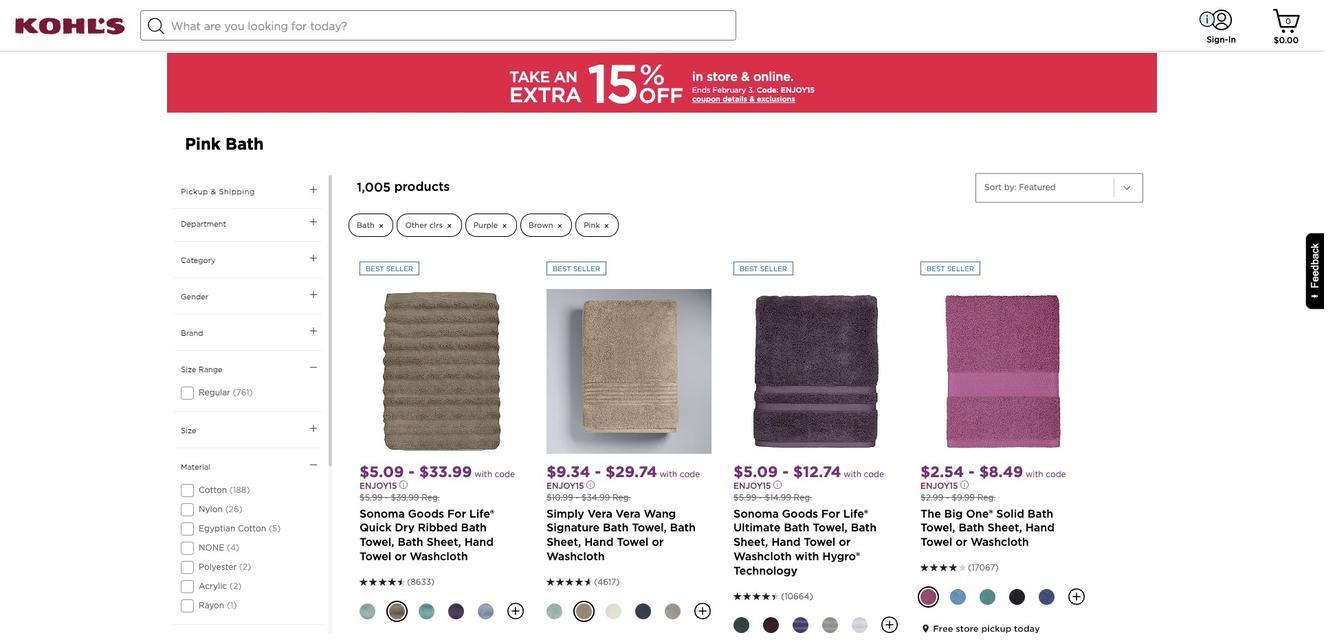 Task type: vqa. For each thing, say whether or not it's contained in the screenshot.


Task type: describe. For each thing, give the bounding box(es) containing it.
code:
[[757, 85, 779, 95]]

free store pickup today image
[[920, 619, 1042, 634]]

life® for $5.09 - $33.99
[[469, 508, 494, 521]]

with for $8.49
[[1026, 470, 1043, 480]]

turquoise image
[[947, 587, 969, 608]]

enjoy15 link for $2.54 - $8.49
[[921, 481, 969, 492]]

take
[[510, 68, 550, 86]]

$10.99
[[547, 493, 573, 503]]

feedback
[[1309, 244, 1321, 289]]

bath down $34.99
[[603, 522, 629, 535]]

or inside $5.09 - $33.99 with code enjoy15 $5.99 - $39.99 reg. sonoma goods for life® quick dry ribbed bath towel, bath sheet, hand towel or washcloth
[[395, 551, 406, 564]]

nylon
[[199, 504, 223, 515]]

enjoy15 for $5.09 - $12.74
[[734, 481, 771, 492]]

(17067) link
[[968, 563, 999, 573]]

hand inside $5.09 - $33.99 with code enjoy15 $5.99 - $39.99 reg. sonoma goods for life® quick dry ribbed bath towel, bath sheet, hand towel or washcloth
[[465, 536, 494, 549]]

goods for $33.99
[[408, 508, 444, 521]]

- up $9.99
[[969, 464, 975, 481]]

nylon (26)
[[199, 504, 243, 515]]

(4617) link
[[594, 577, 620, 588]]

enjoy15 for $5.09 - $33.99
[[360, 481, 397, 492]]

polyester (2)
[[199, 562, 251, 572]]

quick
[[360, 522, 392, 535]]

rayon (1)
[[199, 601, 237, 611]]

pickup
[[181, 187, 208, 196]]

linen image
[[820, 616, 841, 634]]

for for $33.99
[[447, 508, 466, 521]]

extra
[[510, 82, 581, 107]]

egyptian cotton (5)
[[199, 524, 281, 534]]

my
[[158, 21, 172, 32]]

or inside $2.54 - $8.49 with code enjoy15 $2.99 - $9.99 reg. the big one® solid bath towel, bath sheet, hand towel or washcloth
[[956, 536, 967, 549]]

shipping
[[219, 187, 255, 196]]

material
[[181, 462, 211, 472]]

kohl's coupons link
[[1136, 12, 1225, 42]]

$2.99
[[921, 493, 943, 503]]

code for $29.74
[[680, 470, 700, 480]]

washcloth inside $5.09 - $12.74 with code enjoy15 $5.99 - $14.99 reg. sonoma goods for life® ultimate bath towel, bath sheet, hand towel or washcloth with hygro® technology
[[734, 551, 792, 564]]

reg. for $29.74
[[613, 493, 631, 503]]

seller for $29.74
[[573, 265, 600, 273]]

(17067)
[[968, 563, 999, 573]]

simply
[[547, 508, 584, 521]]

with for $29.74
[[660, 470, 677, 480]]

$0.00
[[1274, 35, 1299, 45]]

feedback link
[[1306, 233, 1324, 310]]

simply vera vera wang signature bath towel, bath sheet, hand towel or washcloth image
[[547, 290, 712, 455]]

hand inside $9.34 - $29.74 with code enjoy15 $10.99 - $34.99 reg. simply vera vera wang signature bath towel, bath sheet, hand towel or washcloth
[[584, 536, 614, 549]]

help link
[[1267, 12, 1304, 42]]

with for $33.99
[[475, 470, 492, 480]]

more colors image for $33.99
[[507, 603, 524, 620]]

sheet, inside $2.54 - $8.49 with code enjoy15 $2.99 - $9.99 reg. the big one® solid bath towel, bath sheet, hand towel or washcloth
[[988, 522, 1022, 535]]

more colors image for $29.74
[[694, 603, 711, 620]]

(5)
[[269, 524, 281, 534]]

sign-
[[1207, 34, 1228, 45]]

washcloth inside $9.34 - $29.74 with code enjoy15 $10.99 - $34.99 reg. simply vera vera wang signature bath towel, bath sheet, hand towel or washcloth
[[547, 551, 605, 564]]

coupon
[[692, 94, 720, 104]]

pink for pink bath
[[185, 134, 221, 154]]

dry
[[395, 522, 415, 535]]

rayon
[[199, 601, 224, 611]]

products
[[394, 180, 450, 194]]

dark teal image
[[731, 616, 752, 634]]

size for size
[[181, 426, 196, 436]]

take an extra
[[510, 68, 581, 107]]

$2.54
[[921, 464, 964, 481]]

sea glass image
[[544, 601, 565, 623]]

1,005
[[357, 180, 391, 194]]

deep berry image
[[760, 616, 782, 634]]

- up $34.99
[[595, 464, 601, 481]]

2 vera from the left
[[616, 508, 641, 521]]

$29.74
[[606, 464, 657, 481]]

coupons
[[1182, 21, 1225, 32]]

best for $9.34 - $29.74
[[553, 265, 571, 273]]

$8.49
[[979, 464, 1023, 481]]

washcloth inside $2.54 - $8.49 with code enjoy15 $2.99 - $9.99 reg. the big one® solid bath towel, bath sheet, hand towel or washcloth
[[971, 536, 1029, 549]]

bath down '1,005'
[[357, 221, 375, 230]]

indigo image
[[633, 601, 654, 623]]

best seller for $8.49
[[927, 265, 974, 273]]

(2) for polyester (2)
[[239, 562, 251, 572]]

$9.34 - $29.74 with code enjoy15 $10.99 - $34.99 reg. simply vera vera wang signature bath towel, bath sheet, hand towel or washcloth
[[547, 464, 700, 564]]

exclusions
[[757, 94, 795, 104]]

15
[[587, 51, 637, 116]]

(10664)
[[781, 592, 813, 602]]

What are you looking for today? text field
[[171, 11, 731, 41]]

more colors image for $8.49
[[1068, 589, 1085, 606]]

bath down $14.99
[[784, 522, 810, 535]]

(26)
[[225, 504, 243, 515]]

$14.99
[[765, 493, 791, 503]]

details
[[723, 94, 747, 104]]

seller for $8.49
[[947, 265, 974, 273]]

ribbed
[[418, 522, 458, 535]]

purple
[[473, 221, 498, 230]]

hand inside $5.09 - $12.74 with code enjoy15 $5.99 - $14.99 reg. sonoma goods for life® ultimate bath towel, bath sheet, hand towel or washcloth with hygro® technology
[[771, 536, 801, 549]]

best for $5.09 - $33.99
[[366, 265, 384, 273]]

acrylic
[[199, 581, 227, 592]]

best for $2.54 - $8.49
[[927, 265, 945, 273]]

$2.54 - $8.49 with code enjoy15 $2.99 - $9.99 reg. the big one® solid bath towel, bath sheet, hand towel or washcloth
[[921, 464, 1066, 549]]

off
[[639, 83, 683, 108]]

- up $39.99
[[408, 464, 415, 481]]

account image
[[1210, 9, 1232, 31]]

regular
[[199, 388, 230, 398]]

ends
[[692, 85, 710, 95]]

taupe image
[[386, 601, 408, 623]]

(10664) link
[[781, 592, 813, 602]]

featured
[[1019, 183, 1056, 193]]

towel inside $9.34 - $29.74 with code enjoy15 $10.99 - $34.99 reg. simply vera vera wang signature bath towel, bath sheet, hand towel or washcloth
[[617, 536, 649, 549]]

- up $14.99
[[782, 464, 789, 481]]

sonoma for $5.09 - $33.99
[[360, 508, 405, 521]]

(188)
[[229, 485, 250, 495]]

reg. for $12.74
[[794, 493, 812, 503]]

1 vertical spatial &
[[750, 94, 755, 104]]

light blue image
[[475, 601, 496, 623]]

$5.09 - $12.74 with code enjoy15 $5.99 - $14.99 reg. sonoma goods for life® ultimate bath towel, bath sheet, hand towel or washcloth with hygro® technology
[[734, 464, 884, 578]]

code for $33.99
[[495, 470, 515, 480]]

cotton (188)
[[199, 485, 250, 495]]

egyptian
[[199, 524, 235, 534]]

sheet, inside $5.09 - $12.74 with code enjoy15 $5.99 - $14.99 reg. sonoma goods for life® ultimate bath towel, bath sheet, hand towel or washcloth with hygro® technology
[[734, 536, 768, 549]]

bath right ribbed
[[461, 522, 487, 535]]

sheet, inside $5.09 - $33.99 with code enjoy15 $5.99 - $39.99 reg. sonoma goods for life® quick dry ribbed bath towel, bath sheet, hand towel or washcloth
[[427, 536, 461, 549]]

in inside in store & online. ends february 3. code: enjoy15 coupon details & exclusions
[[692, 69, 703, 84]]

big
[[944, 508, 963, 521]]

sign-in link
[[1187, 32, 1255, 52]]

brown
[[529, 221, 553, 230]]

kohl's
[[1151, 21, 1180, 32]]

regular (761)
[[199, 388, 253, 398]]

sand image
[[573, 601, 595, 623]]

seafoam image
[[357, 601, 378, 623]]

towel inside $5.09 - $33.99 with code enjoy15 $5.99 - $39.99 reg. sonoma goods for life® quick dry ribbed bath towel, bath sheet, hand towel or washcloth
[[360, 551, 391, 564]]

best seller for $29.74
[[553, 265, 600, 273]]

bath down dry
[[398, 536, 423, 549]]

enjoy15 for $9.34 - $29.74
[[547, 481, 584, 492]]

$34.99
[[582, 493, 610, 503]]

clrs
[[429, 221, 443, 230]]



Task type: locate. For each thing, give the bounding box(es) containing it.
or inside $9.34 - $29.74 with code enjoy15 $10.99 - $34.99 reg. simply vera vera wang signature bath towel, bath sheet, hand towel or washcloth
[[652, 536, 664, 549]]

(8633)
[[407, 577, 435, 588]]

$5.09 for $5.09 - $33.99
[[360, 464, 404, 481]]

wang
[[644, 508, 676, 521]]

4 code from the left
[[1046, 470, 1066, 480]]

& up the "3."
[[741, 69, 750, 84]]

2 $5.09 from the left
[[734, 464, 778, 481]]

other clrs
[[405, 221, 443, 230]]

raspberry image
[[918, 587, 939, 608]]

linen image
[[662, 601, 683, 623]]

featured link
[[976, 174, 1143, 203]]

best seller for $12.74
[[740, 265, 787, 273]]

pink right 'brown'
[[584, 221, 600, 230]]

sonoma inside $5.09 - $12.74 with code enjoy15 $5.99 - $14.99 reg. sonoma goods for life® ultimate bath towel, bath sheet, hand towel or washcloth with hygro® technology
[[734, 508, 779, 521]]

2 for from the left
[[821, 508, 840, 521]]

- right $2.99
[[946, 493, 949, 503]]

towel up hygro®
[[804, 536, 836, 549]]

washcloth inside $5.09 - $33.99 with code enjoy15 $5.99 - $39.99 reg. sonoma goods for life® quick dry ribbed bath towel, bath sheet, hand towel or washcloth
[[410, 551, 468, 564]]

1 horizontal spatial in
[[1228, 34, 1236, 45]]

towel down quick
[[360, 551, 391, 564]]

percent image
[[641, 65, 664, 85]]

1 code from the left
[[495, 470, 515, 480]]

sonoma inside $5.09 - $33.99 with code enjoy15 $5.99 - $39.99 reg. sonoma goods for life® quick dry ribbed bath towel, bath sheet, hand towel or washcloth
[[360, 508, 405, 521]]

$9.99
[[952, 493, 975, 503]]

goods for $12.74
[[782, 508, 818, 521]]

2 best from the left
[[553, 265, 571, 273]]

size up material
[[181, 426, 196, 436]]

bath
[[225, 134, 264, 154], [357, 221, 375, 230], [1028, 508, 1053, 521], [461, 522, 487, 535], [603, 522, 629, 535], [670, 522, 696, 535], [784, 522, 810, 535], [851, 522, 877, 535], [959, 522, 984, 535], [398, 536, 423, 549]]

code right the $12.74
[[864, 470, 884, 480]]

my store: balboa
[[158, 21, 240, 32]]

(761)
[[233, 388, 253, 398]]

pink bath
[[185, 134, 264, 154]]

hygro®
[[822, 551, 860, 564]]

$5.99 inside $5.09 - $33.99 with code enjoy15 $5.99 - $39.99 reg. sonoma goods for life® quick dry ribbed bath towel, bath sheet, hand towel or washcloth
[[360, 493, 383, 503]]

$5.99 for $5.09 - $33.99
[[360, 493, 383, 503]]

ultimate
[[734, 522, 781, 535]]

enjoy15 up $39.99
[[360, 481, 397, 492]]

with right $33.99
[[475, 470, 492, 480]]

1 vertical spatial size
[[181, 426, 196, 436]]

0 vertical spatial &
[[741, 69, 750, 84]]

(8633) link
[[407, 577, 435, 588]]

in up ends
[[692, 69, 703, 84]]

towel down 'wang'
[[617, 536, 649, 549]]

2 life® from the left
[[843, 508, 868, 521]]

my store: balboa link
[[158, 21, 299, 32]]

$5.09 inside $5.09 - $12.74 with code enjoy15 $5.99 - $14.99 reg. sonoma goods for life® ultimate bath towel, bath sheet, hand towel or washcloth with hygro® technology
[[734, 464, 778, 481]]

technology
[[734, 565, 798, 578]]

for inside $5.09 - $12.74 with code enjoy15 $5.99 - $14.99 reg. sonoma goods for life® ultimate bath towel, bath sheet, hand towel or washcloth with hygro® technology
[[821, 508, 840, 521]]

code inside $5.09 - $12.74 with code enjoy15 $5.99 - $14.99 reg. sonoma goods for life® ultimate bath towel, bath sheet, hand towel or washcloth with hygro® technology
[[864, 470, 884, 480]]

3 code from the left
[[864, 470, 884, 480]]

life® for $5.09 - $12.74
[[843, 508, 868, 521]]

reg. for $33.99
[[422, 493, 440, 503]]

best seller
[[366, 265, 413, 273], [553, 265, 600, 273], [740, 265, 787, 273], [927, 265, 974, 273]]

enjoy15 down online.
[[781, 85, 815, 95]]

more colors image for $12.74
[[881, 618, 898, 634]]

1 seller from the left
[[386, 265, 413, 273]]

enjoy15 link up $10.99
[[547, 481, 595, 492]]

(4)
[[227, 543, 239, 553]]

bath up shipping on the left of page
[[225, 134, 264, 154]]

1 vertical spatial (2)
[[229, 581, 242, 592]]

1 horizontal spatial life®
[[843, 508, 868, 521]]

2 $5.99 from the left
[[734, 493, 757, 503]]

black image
[[1007, 587, 1028, 608]]

life® down $33.99
[[469, 508, 494, 521]]

reg. up one®
[[977, 493, 996, 503]]

0 vertical spatial in
[[1228, 34, 1236, 45]]

$5.09 up $39.99
[[360, 464, 404, 481]]

seller for $12.74
[[760, 265, 787, 273]]

spearmint image
[[977, 587, 998, 608]]

enjoy15
[[781, 85, 815, 95], [360, 481, 397, 492], [547, 481, 584, 492], [734, 481, 771, 492], [921, 481, 958, 492]]

& right pickup
[[211, 187, 216, 196]]

1 vertical spatial in
[[692, 69, 703, 84]]

towel, down quick
[[360, 536, 394, 549]]

in down account image
[[1228, 34, 1236, 45]]

one®
[[966, 508, 993, 521]]

or up hygro®
[[839, 536, 851, 549]]

enjoy15 inside $9.34 - $29.74 with code enjoy15 $10.99 - $34.99 reg. simply vera vera wang signature bath towel, bath sheet, hand towel or washcloth
[[547, 481, 584, 492]]

1 horizontal spatial for
[[821, 508, 840, 521]]

2 code from the left
[[680, 470, 700, 480]]

sonoma goods for life® ultimate bath towel, bath sheet, hand towel or washcloth with hygro® technology image
[[734, 290, 899, 455]]

towel down "the"
[[921, 536, 952, 549]]

none
[[199, 543, 224, 553]]

polyester
[[199, 562, 237, 572]]

kohl's logo image
[[14, 18, 126, 35]]

(2) down (4)
[[239, 562, 251, 572]]

the big one® solid bath towel, bath sheet, hand towel or washcloth image
[[921, 290, 1086, 455]]

$5.09 inside $5.09 - $33.99 with code enjoy15 $5.99 - $39.99 reg. sonoma goods for life® quick dry ribbed bath towel, bath sheet, hand towel or washcloth
[[360, 464, 404, 481]]

1 sonoma from the left
[[360, 508, 405, 521]]

sheet, down the ultimate
[[734, 536, 768, 549]]

for for $12.74
[[821, 508, 840, 521]]

1 best from the left
[[366, 265, 384, 273]]

enjoy15 link up $2.99
[[921, 481, 969, 492]]

$39.99
[[391, 493, 419, 503]]

sheet, down the signature
[[547, 536, 581, 549]]

sonoma up quick
[[360, 508, 405, 521]]

enjoy15 up $10.99
[[547, 481, 584, 492]]

1 $5.09 from the left
[[360, 464, 404, 481]]

february
[[713, 85, 746, 95]]

4 best seller from the left
[[927, 265, 974, 273]]

for down the $12.74
[[821, 508, 840, 521]]

more colors image right linen icon
[[694, 603, 711, 620]]

acrylic (2)
[[199, 581, 242, 592]]

or inside $5.09 - $12.74 with code enjoy15 $5.99 - $14.99 reg. sonoma goods for life® ultimate bath towel, bath sheet, hand towel or washcloth with hygro® technology
[[839, 536, 851, 549]]

online.
[[753, 69, 794, 84]]

solid
[[996, 508, 1024, 521]]

2 reg. from the left
[[613, 493, 631, 503]]

other
[[405, 221, 427, 230]]

1 horizontal spatial $5.09
[[734, 464, 778, 481]]

with inside $2.54 - $8.49 with code enjoy15 $2.99 - $9.99 reg. the big one® solid bath towel, bath sheet, hand towel or washcloth
[[1026, 470, 1043, 480]]

2 sonoma from the left
[[734, 508, 779, 521]]

2 vertical spatial &
[[211, 187, 216, 196]]

pickup & shipping
[[181, 187, 255, 196]]

white image
[[849, 616, 870, 634]]

enjoy15 link
[[360, 481, 408, 492], [547, 481, 595, 492], [734, 481, 782, 492], [921, 481, 969, 492]]

gender
[[181, 292, 208, 302]]

2 goods from the left
[[782, 508, 818, 521]]

& right the details
[[750, 94, 755, 104]]

vera left 'wang'
[[616, 508, 641, 521]]

goods down $14.99
[[782, 508, 818, 521]]

more colors image right white "icon"
[[881, 618, 898, 634]]

0 vertical spatial cotton
[[199, 485, 227, 495]]

1 horizontal spatial vera
[[616, 508, 641, 521]]

cotton
[[199, 485, 227, 495], [238, 524, 266, 534]]

code for $12.74
[[864, 470, 884, 480]]

washcloth down the signature
[[547, 551, 605, 564]]

washcloth
[[971, 536, 1029, 549], [410, 551, 468, 564], [547, 551, 605, 564], [734, 551, 792, 564]]

ivory image
[[603, 601, 624, 623]]

with inside $9.34 - $29.74 with code enjoy15 $10.99 - $34.99 reg. simply vera vera wang signature bath towel, bath sheet, hand towel or washcloth
[[660, 470, 677, 480]]

with left hygro®
[[795, 551, 819, 564]]

$5.09 up $14.99
[[734, 464, 778, 481]]

life®
[[469, 508, 494, 521], [843, 508, 868, 521]]

bath down one®
[[959, 522, 984, 535]]

or down dry
[[395, 551, 406, 564]]

balboa
[[207, 21, 240, 32]]

or
[[652, 536, 664, 549], [839, 536, 851, 549], [956, 536, 967, 549], [395, 551, 406, 564]]

1 enjoy15 link from the left
[[360, 481, 408, 492]]

code right $8.49
[[1046, 470, 1066, 480]]

bath right the solid
[[1028, 508, 1053, 521]]

sign-in
[[1207, 34, 1236, 45]]

goods up ribbed
[[408, 508, 444, 521]]

4 best from the left
[[927, 265, 945, 273]]

with
[[475, 470, 492, 480], [660, 470, 677, 480], [844, 470, 861, 480], [1026, 470, 1043, 480], [795, 551, 819, 564]]

$33.99
[[419, 464, 472, 481]]

sheet, down ribbed
[[427, 536, 461, 549]]

goods inside $5.09 - $33.99 with code enjoy15 $5.99 - $39.99 reg. sonoma goods for life® quick dry ribbed bath towel, bath sheet, hand towel or washcloth
[[408, 508, 444, 521]]

(2) up the (1)
[[229, 581, 242, 592]]

for inside $5.09 - $33.99 with code enjoy15 $5.99 - $39.99 reg. sonoma goods for life® quick dry ribbed bath towel, bath sheet, hand towel or washcloth
[[447, 508, 466, 521]]

$5.09 for $5.09 - $12.74
[[734, 464, 778, 481]]

goods
[[408, 508, 444, 521], [782, 508, 818, 521]]

$5.09 - $33.99 with code enjoy15 $5.99 - $39.99 reg. sonoma goods for life® quick dry ribbed bath towel, bath sheet, hand towel or washcloth
[[360, 464, 515, 564]]

1 horizontal spatial pink
[[584, 221, 600, 230]]

3 best seller from the left
[[740, 265, 787, 273]]

enjoy15 inside $5.09 - $12.74 with code enjoy15 $5.99 - $14.99 reg. sonoma goods for life® ultimate bath towel, bath sheet, hand towel or washcloth with hygro® technology
[[734, 481, 771, 492]]

size
[[181, 365, 196, 374], [181, 426, 196, 436]]

code inside $9.34 - $29.74 with code enjoy15 $10.99 - $34.99 reg. simply vera vera wang signature bath towel, bath sheet, hand towel or washcloth
[[680, 470, 700, 480]]

enjoy15 link for $5.09 - $12.74
[[734, 481, 782, 492]]

4 reg. from the left
[[977, 493, 996, 503]]

size range
[[181, 365, 222, 374]]

0 horizontal spatial sonoma
[[360, 508, 405, 521]]

washcloth up (17067) "link"
[[971, 536, 1029, 549]]

code inside $2.54 - $8.49 with code enjoy15 $2.99 - $9.99 reg. the big one® solid bath towel, bath sheet, hand towel or washcloth
[[1046, 470, 1066, 480]]

enjoy15 up $2.99
[[921, 481, 958, 492]]

life® inside $5.09 - $12.74 with code enjoy15 $5.99 - $14.99 reg. sonoma goods for life® ultimate bath towel, bath sheet, hand towel or washcloth with hygro® technology
[[843, 508, 868, 521]]

enjoy15 link for $9.34 - $29.74
[[547, 481, 595, 492]]

reg. inside $5.09 - $12.74 with code enjoy15 $5.99 - $14.99 reg. sonoma goods for life® ultimate bath towel, bath sheet, hand towel or washcloth with hygro® technology
[[794, 493, 812, 503]]

in
[[1228, 34, 1236, 45], [692, 69, 703, 84]]

- left $39.99
[[385, 493, 388, 503]]

1 best seller from the left
[[366, 265, 413, 273]]

reg. for $8.49
[[977, 493, 996, 503]]

2 seller from the left
[[573, 265, 600, 273]]

towel, inside $2.54 - $8.49 with code enjoy15 $2.99 - $9.99 reg. the big one® solid bath towel, bath sheet, hand towel or washcloth
[[921, 522, 955, 535]]

or down big
[[956, 536, 967, 549]]

1 for from the left
[[447, 508, 466, 521]]

goods inside $5.09 - $12.74 with code enjoy15 $5.99 - $14.99 reg. sonoma goods for life® ultimate bath towel, bath sheet, hand towel or washcloth with hygro® technology
[[782, 508, 818, 521]]

towel, inside $9.34 - $29.74 with code enjoy15 $10.99 - $34.99 reg. simply vera vera wang signature bath towel, bath sheet, hand towel or washcloth
[[632, 522, 667, 535]]

4 enjoy15 link from the left
[[921, 481, 969, 492]]

enjoy15 inside in store & online. ends february 3. code: enjoy15 coupon details & exclusions
[[781, 85, 815, 95]]

washcloth down ribbed
[[410, 551, 468, 564]]

best
[[366, 265, 384, 273], [553, 265, 571, 273], [740, 265, 758, 273], [927, 265, 945, 273]]

$5.99 for $5.09 - $12.74
[[734, 493, 757, 503]]

$12.74
[[793, 464, 841, 481]]

3 best from the left
[[740, 265, 758, 273]]

0 horizontal spatial in
[[692, 69, 703, 84]]

hand inside $2.54 - $8.49 with code enjoy15 $2.99 - $9.99 reg. the big one® solid bath towel, bath sheet, hand towel or washcloth
[[1026, 522, 1055, 535]]

more colors image
[[1068, 589, 1085, 606], [507, 603, 524, 620], [694, 603, 711, 620], [881, 618, 898, 634]]

reg. inside $5.09 - $33.99 with code enjoy15 $5.99 - $39.99 reg. sonoma goods for life® quick dry ribbed bath towel, bath sheet, hand towel or washcloth
[[422, 493, 440, 503]]

best seller for $33.99
[[366, 265, 413, 273]]

an
[[554, 68, 577, 86]]

0 horizontal spatial cotton
[[199, 485, 227, 495]]

0 vertical spatial size
[[181, 365, 196, 374]]

dark aqua image
[[416, 601, 437, 623]]

0 vertical spatial (2)
[[239, 562, 251, 572]]

1 goods from the left
[[408, 508, 444, 521]]

0 horizontal spatial $5.99
[[360, 493, 383, 503]]

$5.99 inside $5.09 - $12.74 with code enjoy15 $5.99 - $14.99 reg. sonoma goods for life® ultimate bath towel, bath sheet, hand towel or washcloth with hygro® technology
[[734, 493, 757, 503]]

sheet, down the solid
[[988, 522, 1022, 535]]

reg.
[[422, 493, 440, 503], [613, 493, 631, 503], [794, 493, 812, 503], [977, 493, 996, 503]]

towel, down 'wang'
[[632, 522, 667, 535]]

dark purple image
[[446, 601, 467, 623]]

$9.34
[[547, 464, 590, 481]]

enjoy15 inside $2.54 - $8.49 with code enjoy15 $2.99 - $9.99 reg. the big one® solid bath towel, bath sheet, hand towel or washcloth
[[921, 481, 958, 492]]

0 horizontal spatial goods
[[408, 508, 444, 521]]

bath down 'wang'
[[670, 522, 696, 535]]

size left range
[[181, 365, 196, 374]]

towel, inside $5.09 - $33.99 with code enjoy15 $5.99 - $39.99 reg. sonoma goods for life® quick dry ribbed bath towel, bath sheet, hand towel or washcloth
[[360, 536, 394, 549]]

reg. inside $9.34 - $29.74 with code enjoy15 $10.99 - $34.99 reg. simply vera vera wang signature bath towel, bath sheet, hand towel or washcloth
[[613, 493, 631, 503]]

sonoma for $5.09 - $12.74
[[734, 508, 779, 521]]

0 horizontal spatial vera
[[588, 508, 612, 521]]

for
[[447, 508, 466, 521], [821, 508, 840, 521]]

seller
[[386, 265, 413, 273], [573, 265, 600, 273], [760, 265, 787, 273], [947, 265, 974, 273]]

vera down $34.99
[[588, 508, 612, 521]]

or down 'wang'
[[652, 536, 664, 549]]

with for $12.74
[[844, 470, 861, 480]]

1 vertical spatial pink
[[584, 221, 600, 230]]

sheet, inside $9.34 - $29.74 with code enjoy15 $10.99 - $34.99 reg. simply vera vera wang signature bath towel, bath sheet, hand towel or washcloth
[[547, 536, 581, 549]]

sheet,
[[988, 522, 1022, 535], [427, 536, 461, 549], [547, 536, 581, 549], [734, 536, 768, 549]]

bright navy image
[[1036, 587, 1057, 608]]

(2)
[[239, 562, 251, 572], [229, 581, 242, 592]]

code right $29.74
[[680, 470, 700, 480]]

best for $5.09 - $12.74
[[740, 265, 758, 273]]

$5.09
[[360, 464, 404, 481], [734, 464, 778, 481]]

(2) for acrylic (2)
[[229, 581, 242, 592]]

sonoma up the ultimate
[[734, 508, 779, 521]]

-
[[408, 464, 415, 481], [595, 464, 601, 481], [782, 464, 789, 481], [969, 464, 975, 481], [385, 493, 388, 503], [576, 493, 579, 503], [759, 493, 762, 503], [946, 493, 949, 503]]

cotton up "nylon"
[[199, 485, 227, 495]]

enjoy15 inside $5.09 - $33.99 with code enjoy15 $5.99 - $39.99 reg. sonoma goods for life® quick dry ribbed bath towel, bath sheet, hand towel or washcloth
[[360, 481, 397, 492]]

1 life® from the left
[[469, 508, 494, 521]]

2 best seller from the left
[[553, 265, 600, 273]]

$5.99
[[360, 493, 383, 503], [734, 493, 757, 503]]

category
[[181, 256, 216, 265]]

code right $33.99
[[495, 470, 515, 480]]

more colors image right bright navy icon
[[1068, 589, 1085, 606]]

kohl's coupons
[[1151, 21, 1225, 32]]

1 vertical spatial cotton
[[238, 524, 266, 534]]

life® inside $5.09 - $33.99 with code enjoy15 $5.99 - $39.99 reg. sonoma goods for life® quick dry ribbed bath towel, bath sheet, hand towel or washcloth
[[469, 508, 494, 521]]

- right $10.99
[[576, 493, 579, 503]]

0 horizontal spatial life®
[[469, 508, 494, 521]]

code for $8.49
[[1046, 470, 1066, 480]]

feedback image
[[1312, 294, 1318, 300]]

pink for pink
[[584, 221, 600, 230]]

3 reg. from the left
[[794, 493, 812, 503]]

cotton left (5)
[[238, 524, 266, 534]]

0 horizontal spatial for
[[447, 508, 466, 521]]

3 seller from the left
[[760, 265, 787, 273]]

reg. inside $2.54 - $8.49 with code enjoy15 $2.99 - $9.99 reg. the big one® solid bath towel, bath sheet, hand towel or washcloth
[[977, 493, 996, 503]]

towel, inside $5.09 - $12.74 with code enjoy15 $5.99 - $14.99 reg. sonoma goods for life® ultimate bath towel, bath sheet, hand towel or washcloth with hygro® technology
[[813, 522, 848, 535]]

none (4)
[[199, 543, 239, 553]]

1 reg. from the left
[[422, 493, 440, 503]]

$5.99 up the ultimate
[[734, 493, 757, 503]]

1 horizontal spatial goods
[[782, 508, 818, 521]]

1 horizontal spatial $5.99
[[734, 493, 757, 503]]

0 horizontal spatial pink
[[185, 134, 221, 154]]

department
[[181, 219, 226, 229]]

(4617)
[[594, 577, 620, 588]]

coupon details & exclusions link
[[692, 94, 795, 104]]

the
[[921, 508, 941, 521]]

washcloth up "technology"
[[734, 551, 792, 564]]

1 horizontal spatial cotton
[[238, 524, 266, 534]]

enjoy15 link up $14.99
[[734, 481, 782, 492]]

code
[[495, 470, 515, 480], [680, 470, 700, 480], [864, 470, 884, 480], [1046, 470, 1066, 480]]

size for size range
[[181, 365, 196, 374]]

enjoy15 up $14.99
[[734, 481, 771, 492]]

with right the $12.74
[[844, 470, 861, 480]]

towel inside $5.09 - $12.74 with code enjoy15 $5.99 - $14.99 reg. sonoma goods for life® ultimate bath towel, bath sheet, hand towel or washcloth with hygro® technology
[[804, 536, 836, 549]]

hand
[[1026, 522, 1055, 535], [465, 536, 494, 549], [584, 536, 614, 549], [771, 536, 801, 549]]

reg. right $39.99
[[422, 493, 440, 503]]

reg. right $14.99
[[794, 493, 812, 503]]

with right $8.49
[[1026, 470, 1043, 480]]

0 horizontal spatial $5.09
[[360, 464, 404, 481]]

towel, down "the"
[[921, 522, 955, 535]]

1 size from the top
[[181, 365, 196, 374]]

signature
[[547, 522, 600, 535]]

0
[[1286, 17, 1291, 26]]

help
[[1281, 21, 1304, 32]]

enjoy15 link up $39.99
[[360, 481, 408, 492]]

towel inside $2.54 - $8.49 with code enjoy15 $2.99 - $9.99 reg. the big one® solid bath towel, bath sheet, hand towel or washcloth
[[921, 536, 952, 549]]

navy image
[[790, 616, 811, 634]]

2 size from the top
[[181, 426, 196, 436]]

4 seller from the left
[[947, 265, 974, 273]]

reg. right $34.99
[[613, 493, 631, 503]]

- left $14.99
[[759, 493, 762, 503]]

0 vertical spatial pink
[[185, 134, 221, 154]]

brand
[[181, 328, 203, 338]]

towel
[[617, 536, 649, 549], [804, 536, 836, 549], [921, 536, 952, 549], [360, 551, 391, 564]]

for up ribbed
[[447, 508, 466, 521]]

seller for $33.99
[[386, 265, 413, 273]]

1 horizontal spatial sonoma
[[734, 508, 779, 521]]

range
[[198, 365, 222, 374]]

with inside $5.09 - $33.99 with code enjoy15 $5.99 - $39.99 reg. sonoma goods for life® quick dry ribbed bath towel, bath sheet, hand towel or washcloth
[[475, 470, 492, 480]]

$5.99 up quick
[[360, 493, 383, 503]]

code inside $5.09 - $33.99 with code enjoy15 $5.99 - $39.99 reg. sonoma goods for life® quick dry ribbed bath towel, bath sheet, hand towel or washcloth
[[495, 470, 515, 480]]

in store & online. ends february 3. code: enjoy15 coupon details & exclusions
[[692, 69, 815, 104]]

1 vera from the left
[[588, 508, 612, 521]]

enjoy15 for $2.54 - $8.49
[[921, 481, 958, 492]]

enjoy15 link for $5.09 - $33.99
[[360, 481, 408, 492]]

life® up hygro®
[[843, 508, 868, 521]]

None submit
[[148, 18, 164, 34]]

pink up pickup
[[185, 134, 221, 154]]

bath up hygro®
[[851, 522, 877, 535]]

(1)
[[227, 601, 237, 611]]

3 enjoy15 link from the left
[[734, 481, 782, 492]]

1 $5.99 from the left
[[360, 493, 383, 503]]

towel, up hygro®
[[813, 522, 848, 535]]

2 enjoy15 link from the left
[[547, 481, 595, 492]]

with right $29.74
[[660, 470, 677, 480]]

more colors image right light blue "image"
[[507, 603, 524, 620]]

sonoma goods for life® quick dry ribbed bath towel, bath sheet, hand towel or washcloth image
[[360, 290, 525, 455]]

store:
[[175, 21, 204, 32]]



